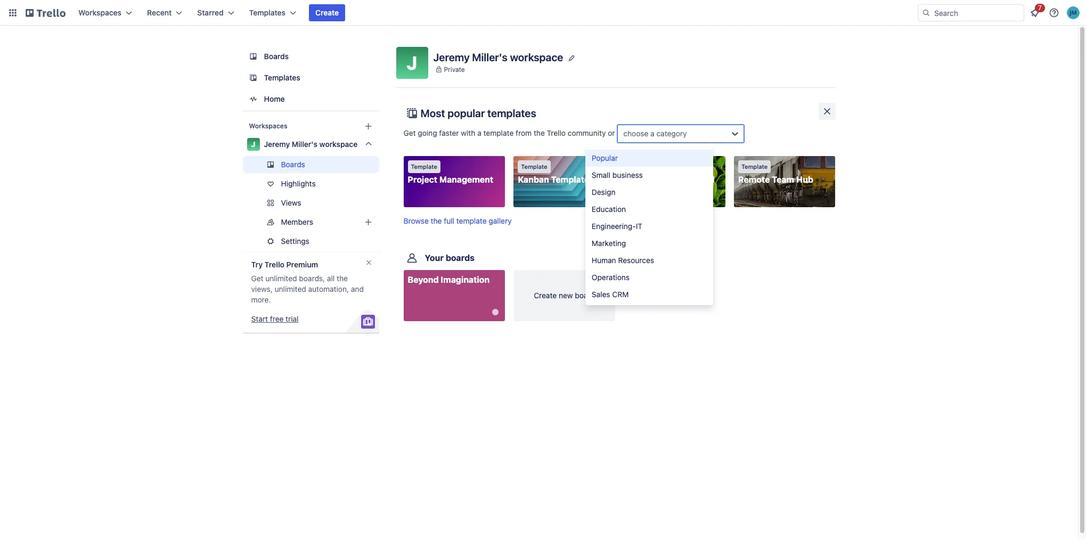 Task type: locate. For each thing, give the bounding box(es) containing it.
1 vertical spatial trello
[[265, 260, 284, 269]]

get left the going
[[404, 128, 416, 137]]

0 vertical spatial jeremy miller's workspace
[[433, 51, 563, 63]]

boards up highlights
[[281, 160, 305, 169]]

template inside template remote team hub
[[742, 163, 768, 170]]

1 vertical spatial jeremy miller's workspace
[[264, 140, 358, 149]]

0 vertical spatial miller's
[[472, 51, 508, 63]]

choose a category
[[623, 129, 687, 138]]

0 vertical spatial trello
[[547, 128, 566, 137]]

beyond
[[408, 275, 439, 285]]

trello left community
[[547, 128, 566, 137]]

free
[[270, 314, 284, 323]]

more.
[[251, 295, 271, 304]]

board
[[575, 291, 595, 300]]

members link
[[243, 214, 379, 231]]

private
[[444, 65, 465, 73]]

1 horizontal spatial j
[[407, 52, 417, 74]]

project left board
[[659, 175, 688, 184]]

Search field
[[931, 5, 1024, 21]]

try trello premium get unlimited boards, all the views, unlimited automation, and more.
[[251, 260, 364, 304]]

the inside try trello premium get unlimited boards, all the views, unlimited automation, and more.
[[337, 274, 348, 283]]

try
[[251, 260, 263, 269]]

j
[[407, 52, 417, 74], [251, 140, 256, 149]]

jeremy up private
[[433, 51, 470, 63]]

boards
[[446, 253, 475, 263]]

2 project from the left
[[659, 175, 688, 184]]

recent button
[[141, 4, 189, 21]]

most
[[421, 107, 445, 119]]

1 horizontal spatial get
[[404, 128, 416, 137]]

new
[[559, 291, 573, 300]]

template
[[484, 128, 514, 137], [456, 216, 487, 225]]

start free trial
[[251, 314, 299, 323]]

1 horizontal spatial jeremy miller's workspace
[[433, 51, 563, 63]]

views
[[281, 198, 301, 207]]

the
[[534, 128, 545, 137], [431, 216, 442, 225], [337, 274, 348, 283]]

unlimited down boards,
[[275, 284, 306, 294]]

the right from
[[534, 128, 545, 137]]

settings link
[[243, 233, 379, 250]]

templates link
[[243, 68, 379, 87]]

views,
[[251, 284, 273, 294]]

trello
[[547, 128, 566, 137], [265, 260, 284, 269]]

your
[[425, 253, 444, 263]]

2 vertical spatial the
[[337, 274, 348, 283]]

small business
[[592, 170, 643, 180]]

highlights
[[281, 179, 316, 188]]

j left private
[[407, 52, 417, 74]]

jeremy miller's workspace up highlights link
[[264, 140, 358, 149]]

1 horizontal spatial trello
[[547, 128, 566, 137]]

back to home image
[[26, 4, 66, 21]]

0 vertical spatial boards link
[[243, 47, 379, 66]]

board image
[[247, 50, 260, 63]]

project
[[408, 175, 437, 184], [659, 175, 688, 184]]

1 vertical spatial templates
[[264, 73, 300, 82]]

1 horizontal spatial miller's
[[472, 51, 508, 63]]

0 horizontal spatial j
[[251, 140, 256, 149]]

1 vertical spatial the
[[431, 216, 442, 225]]

1 project from the left
[[408, 175, 437, 184]]

get
[[404, 128, 416, 137], [251, 274, 263, 283]]

template for remote
[[742, 163, 768, 170]]

unlimited
[[266, 274, 297, 283], [275, 284, 306, 294]]

template inside template simple project board
[[631, 163, 658, 170]]

0 vertical spatial boards
[[264, 52, 289, 61]]

imagination
[[441, 275, 490, 285]]

0 vertical spatial jeremy
[[433, 51, 470, 63]]

1 horizontal spatial jeremy
[[433, 51, 470, 63]]

jeremy miller's workspace up private
[[433, 51, 563, 63]]

1 vertical spatial miller's
[[292, 140, 318, 149]]

0 horizontal spatial trello
[[265, 260, 284, 269]]

human resources
[[592, 256, 654, 265]]

templates up board 'icon'
[[249, 8, 286, 17]]

1 boards link from the top
[[243, 47, 379, 66]]

add image
[[362, 216, 375, 229]]

resources
[[618, 256, 654, 265]]

get up views,
[[251, 274, 263, 283]]

team
[[772, 175, 794, 184]]

boards link up templates link
[[243, 47, 379, 66]]

the left full
[[431, 216, 442, 225]]

template right full
[[456, 216, 487, 225]]

jeremy miller's workspace
[[433, 51, 563, 63], [264, 140, 358, 149]]

or
[[608, 128, 615, 137]]

1 horizontal spatial project
[[659, 175, 688, 184]]

your boards
[[425, 253, 475, 263]]

boards link up highlights link
[[243, 156, 379, 173]]

0 vertical spatial workspaces
[[78, 8, 121, 17]]

search image
[[922, 9, 931, 17]]

1 horizontal spatial workspace
[[510, 51, 563, 63]]

0 horizontal spatial workspaces
[[78, 8, 121, 17]]

template simple project board
[[628, 163, 715, 184]]

1 vertical spatial get
[[251, 274, 263, 283]]

small
[[592, 170, 611, 180]]

workspaces
[[78, 8, 121, 17], [249, 122, 287, 130]]

open information menu image
[[1049, 7, 1060, 18]]

premium
[[286, 260, 318, 269]]

most popular templates
[[421, 107, 536, 119]]

workspace
[[510, 51, 563, 63], [319, 140, 358, 149]]

j inside button
[[407, 52, 417, 74]]

0 vertical spatial create
[[315, 8, 339, 17]]

1 horizontal spatial workspaces
[[249, 122, 287, 130]]

boards link
[[243, 47, 379, 66], [243, 156, 379, 173]]

workspaces button
[[72, 4, 139, 21]]

0 horizontal spatial project
[[408, 175, 437, 184]]

template up kanban
[[521, 163, 547, 170]]

1 vertical spatial workspace
[[319, 140, 358, 149]]

create inside button
[[315, 8, 339, 17]]

it
[[636, 222, 643, 231]]

template for kanban
[[521, 163, 547, 170]]

0 horizontal spatial workspace
[[319, 140, 358, 149]]

1 vertical spatial create
[[534, 291, 557, 300]]

management
[[439, 175, 493, 184]]

template remote team hub
[[738, 163, 813, 184]]

1 vertical spatial jeremy
[[264, 140, 290, 149]]

browse
[[404, 216, 429, 225]]

0 vertical spatial template
[[484, 128, 514, 137]]

workspace up highlights link
[[319, 140, 358, 149]]

starred
[[197, 8, 224, 17]]

trello right try
[[265, 260, 284, 269]]

1 horizontal spatial the
[[431, 216, 442, 225]]

marketing
[[592, 239, 626, 248]]

a right with
[[477, 128, 482, 137]]

boards
[[264, 52, 289, 61], [281, 160, 305, 169]]

project up 'browse'
[[408, 175, 437, 184]]

popular
[[592, 153, 618, 162]]

template up simple at the top right of page
[[631, 163, 658, 170]]

hub
[[796, 175, 813, 184]]

template inside template project management
[[411, 163, 437, 170]]

0 vertical spatial workspace
[[510, 51, 563, 63]]

project inside template project management
[[408, 175, 437, 184]]

templates
[[249, 8, 286, 17], [264, 73, 300, 82]]

template left small
[[551, 175, 589, 184]]

0 vertical spatial the
[[534, 128, 545, 137]]

0 vertical spatial unlimited
[[266, 274, 297, 283]]

workspaces inside dropdown button
[[78, 8, 121, 17]]

primary element
[[0, 0, 1086, 26]]

template for simple
[[631, 163, 658, 170]]

going
[[418, 128, 437, 137]]

and
[[351, 284, 364, 294]]

beyond imagination link
[[404, 270, 505, 321]]

boards right board 'icon'
[[264, 52, 289, 61]]

jeremy up highlights
[[264, 140, 290, 149]]

simple
[[628, 175, 656, 184]]

1 vertical spatial boards link
[[243, 156, 379, 173]]

gallery
[[489, 216, 512, 225]]

workspace down primary element
[[510, 51, 563, 63]]

miller's
[[472, 51, 508, 63], [292, 140, 318, 149]]

2 horizontal spatial the
[[534, 128, 545, 137]]

0 horizontal spatial miller's
[[292, 140, 318, 149]]

0 horizontal spatial get
[[251, 274, 263, 283]]

create new board
[[534, 291, 595, 300]]

design
[[592, 188, 616, 197]]

0 vertical spatial j
[[407, 52, 417, 74]]

0 horizontal spatial create
[[315, 8, 339, 17]]

template down the going
[[411, 163, 437, 170]]

create
[[315, 8, 339, 17], [534, 291, 557, 300]]

1 vertical spatial workspaces
[[249, 122, 287, 130]]

template for project
[[411, 163, 437, 170]]

template down templates
[[484, 128, 514, 137]]

1 horizontal spatial create
[[534, 291, 557, 300]]

there is new activity on this board. image
[[492, 309, 499, 316]]

operations
[[592, 273, 630, 282]]

0 vertical spatial templates
[[249, 8, 286, 17]]

the for try trello premium get unlimited boards, all the views, unlimited automation, and more.
[[337, 274, 348, 283]]

beyond imagination
[[408, 275, 490, 285]]

the right all
[[337, 274, 348, 283]]

project inside template simple project board
[[659, 175, 688, 184]]

1 horizontal spatial a
[[651, 129, 655, 138]]

template up 'remote'
[[742, 163, 768, 170]]

1 vertical spatial unlimited
[[275, 284, 306, 294]]

a right choose
[[651, 129, 655, 138]]

templates up home
[[264, 73, 300, 82]]

unlimited up views,
[[266, 274, 297, 283]]

0 horizontal spatial the
[[337, 274, 348, 283]]

j down the home image
[[251, 140, 256, 149]]

jeremy
[[433, 51, 470, 63], [264, 140, 290, 149]]



Task type: describe. For each thing, give the bounding box(es) containing it.
settings
[[281, 237, 309, 246]]

0 vertical spatial get
[[404, 128, 416, 137]]

0 horizontal spatial jeremy miller's workspace
[[264, 140, 358, 149]]

get inside try trello premium get unlimited boards, all the views, unlimited automation, and more.
[[251, 274, 263, 283]]

home link
[[243, 90, 379, 109]]

0 horizontal spatial jeremy
[[264, 140, 290, 149]]

views link
[[243, 194, 379, 212]]

template board image
[[247, 71, 260, 84]]

kanban
[[518, 175, 549, 184]]

templates button
[[243, 4, 303, 21]]

with
[[461, 128, 475, 137]]

template project management
[[408, 163, 493, 184]]

remote
[[738, 175, 770, 184]]

template kanban template
[[518, 163, 589, 184]]

create for create
[[315, 8, 339, 17]]

from
[[516, 128, 532, 137]]

trial
[[286, 314, 299, 323]]

1 vertical spatial j
[[251, 140, 256, 149]]

category
[[657, 129, 687, 138]]

trello inside try trello premium get unlimited boards, all the views, unlimited automation, and more.
[[265, 260, 284, 269]]

get going faster with a template from the trello community or
[[404, 128, 617, 137]]

popular
[[448, 107, 485, 119]]

create for create new board
[[534, 291, 557, 300]]

boards,
[[299, 274, 325, 283]]

starred button
[[191, 4, 241, 21]]

home
[[264, 94, 285, 103]]

the for get going faster with a template from the trello community or
[[534, 128, 545, 137]]

business
[[613, 170, 643, 180]]

home image
[[247, 93, 260, 105]]

choose
[[623, 129, 649, 138]]

templates inside dropdown button
[[249, 8, 286, 17]]

create a workspace image
[[362, 120, 375, 133]]

7 notifications image
[[1029, 6, 1042, 19]]

sales crm
[[592, 290, 629, 299]]

recent
[[147, 8, 172, 17]]

1 vertical spatial template
[[456, 216, 487, 225]]

community
[[568, 128, 606, 137]]

engineering-it
[[592, 222, 643, 231]]

members
[[281, 217, 313, 226]]

full
[[444, 216, 454, 225]]

2 boards link from the top
[[243, 156, 379, 173]]

0 horizontal spatial a
[[477, 128, 482, 137]]

browse the full template gallery link
[[404, 216, 512, 225]]

board
[[690, 175, 715, 184]]

faster
[[439, 128, 459, 137]]

jeremy miller (jeremymiller198) image
[[1067, 6, 1080, 19]]

1 vertical spatial boards
[[281, 160, 305, 169]]

education
[[592, 205, 626, 214]]

j button
[[396, 47, 428, 79]]

create button
[[309, 4, 345, 21]]

start
[[251, 314, 268, 323]]

start free trial button
[[251, 314, 299, 324]]

browse the full template gallery
[[404, 216, 512, 225]]

engineering-
[[592, 222, 636, 231]]

crm
[[612, 290, 629, 299]]

human
[[592, 256, 616, 265]]

automation,
[[308, 284, 349, 294]]

highlights link
[[243, 175, 379, 192]]

sales
[[592, 290, 610, 299]]

templates
[[487, 107, 536, 119]]

all
[[327, 274, 335, 283]]



Task type: vqa. For each thing, say whether or not it's contained in the screenshot.
rightmost a
yes



